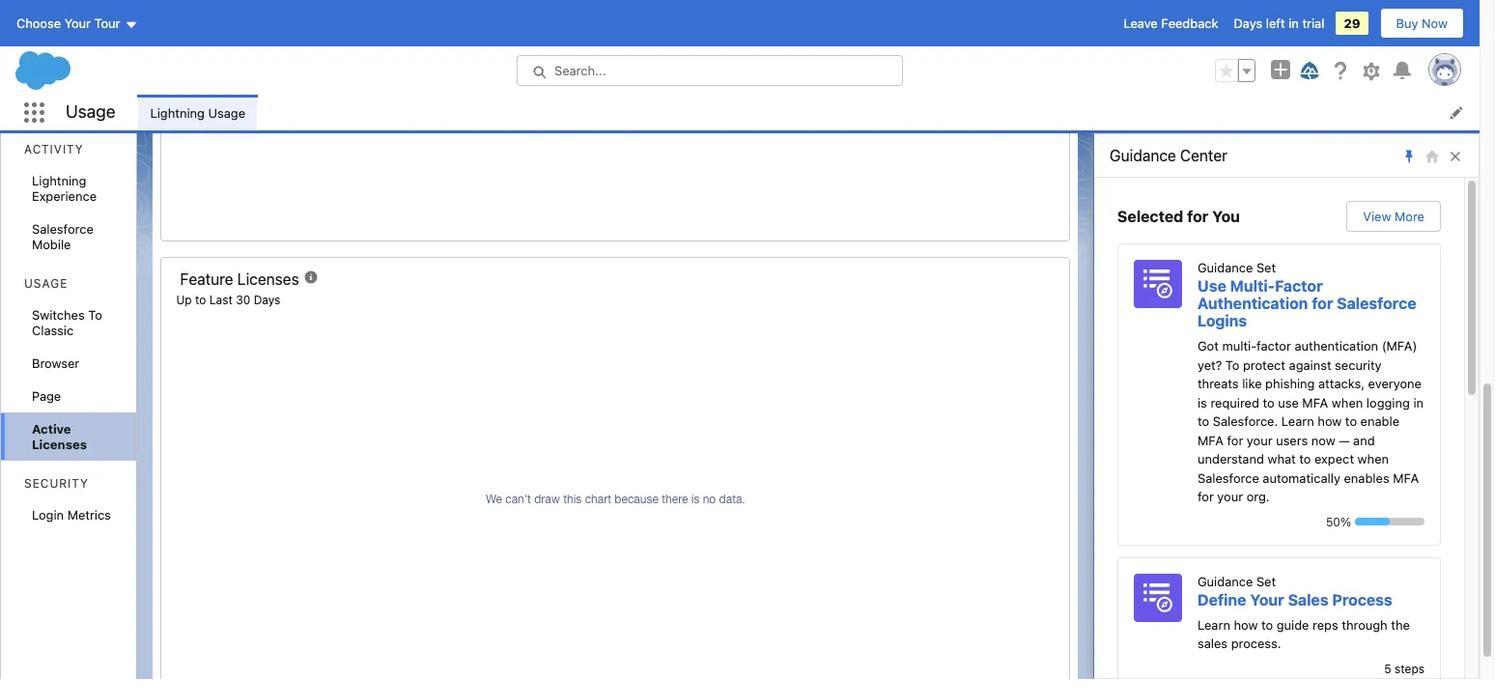 Task type: locate. For each thing, give the bounding box(es) containing it.
guidance inside guidance set use multi-factor authentication for salesforce logins got multi-factor authentication (mfa) yet? to protect against security threats like phishing attacks, everyone is required to use mfa when logging in to salesforce. learn how to enable mfa for your users now — and understand what to expect when salesforce automatically enables mfa for your org.
[[1198, 260, 1253, 275]]

lightning inside lightning experience
[[32, 173, 86, 188]]

view more button
[[1347, 201, 1442, 232]]

multi-
[[1223, 338, 1257, 354]]

0 horizontal spatial how
[[1234, 617, 1258, 632]]

1 vertical spatial your
[[1251, 591, 1285, 608]]

your left tour
[[64, 15, 91, 31]]

your up guide
[[1251, 591, 1285, 608]]

days right 30
[[254, 292, 281, 307]]

guidance up use
[[1198, 260, 1253, 275]]

0 horizontal spatial learn
[[1198, 617, 1231, 632]]

in right left
[[1289, 15, 1299, 31]]

learn up users
[[1282, 414, 1315, 429]]

activity
[[24, 142, 84, 157]]

to right switches
[[88, 307, 102, 323]]

1 vertical spatial learn
[[1198, 617, 1231, 632]]

mfa up "understand"
[[1198, 432, 1224, 448]]

2 vertical spatial salesforce
[[1198, 470, 1260, 486]]

your down salesforce.
[[1247, 432, 1273, 448]]

authentication
[[1295, 338, 1379, 354]]

set up define your sales process button
[[1257, 573, 1276, 589]]

licenses
[[237, 270, 299, 288], [32, 437, 87, 452]]

lightning experience
[[32, 173, 97, 204]]

your left org.
[[1218, 489, 1244, 504]]

factor
[[1257, 338, 1292, 354]]

tour
[[94, 15, 120, 31]]

2 horizontal spatial salesforce
[[1337, 295, 1417, 312]]

mfa
[[1303, 395, 1329, 410], [1198, 432, 1224, 448], [1393, 470, 1419, 486]]

learn inside guidance set use multi-factor authentication for salesforce logins got multi-factor authentication (mfa) yet? to protect against security threats like phishing attacks, everyone is required to use mfa when logging in to salesforce. learn how to enable mfa for your users now — and understand what to expect when salesforce automatically enables mfa for your org.
[[1282, 414, 1315, 429]]

feature licenses
[[180, 270, 299, 288]]

to down is
[[1198, 414, 1210, 429]]

1 vertical spatial mfa
[[1198, 432, 1224, 448]]

1 vertical spatial to
[[1226, 357, 1240, 372]]

for down "understand"
[[1198, 489, 1214, 504]]

learn up sales
[[1198, 617, 1231, 632]]

experience
[[32, 188, 97, 204]]

1 vertical spatial lightning
[[32, 173, 86, 188]]

when down attacks,
[[1332, 395, 1364, 410]]

mfa right enables
[[1393, 470, 1419, 486]]

0 vertical spatial your
[[1247, 432, 1273, 448]]

2 vertical spatial guidance
[[1198, 573, 1253, 589]]

0 vertical spatial your
[[64, 15, 91, 31]]

define
[[1198, 591, 1247, 608]]

your
[[1247, 432, 1273, 448], [1218, 489, 1244, 504]]

licenses up 30
[[237, 270, 299, 288]]

your inside the 'guidance set define your sales process learn how to guide reps through the sales process.'
[[1251, 591, 1285, 608]]

0 vertical spatial in
[[1289, 15, 1299, 31]]

1 horizontal spatial in
[[1414, 395, 1424, 410]]

0 vertical spatial learn
[[1282, 414, 1315, 429]]

to down multi-
[[1226, 357, 1240, 372]]

search... button
[[517, 55, 903, 86]]

2 set from the top
[[1257, 573, 1276, 589]]

lightning inside list
[[150, 105, 205, 120]]

1 horizontal spatial how
[[1318, 414, 1342, 429]]

how up now
[[1318, 414, 1342, 429]]

classic
[[32, 323, 74, 338]]

is
[[1198, 395, 1208, 410]]

active
[[32, 421, 71, 437]]

for
[[1188, 208, 1209, 225], [1312, 295, 1334, 312], [1228, 432, 1244, 448], [1198, 489, 1214, 504]]

1 horizontal spatial learn
[[1282, 414, 1315, 429]]

progress bar progress bar
[[1356, 518, 1425, 526]]

view more
[[1364, 209, 1425, 224]]

how up process.
[[1234, 617, 1258, 632]]

salesforce mobile
[[32, 221, 94, 252]]

days left in trial
[[1234, 15, 1325, 31]]

sales
[[1198, 636, 1228, 651]]

2 horizontal spatial mfa
[[1393, 470, 1419, 486]]

define your sales process button
[[1198, 591, 1393, 608]]

salesforce down "understand"
[[1198, 470, 1260, 486]]

1 set from the top
[[1257, 260, 1276, 275]]

salesforce up (mfa)
[[1337, 295, 1417, 312]]

you
[[1213, 208, 1241, 225]]

licenses up security
[[32, 437, 87, 452]]

group
[[1215, 59, 1256, 82]]

salesforce down experience
[[32, 221, 94, 237]]

days
[[1234, 15, 1263, 31], [254, 292, 281, 307]]

understand
[[1198, 451, 1265, 467]]

steps
[[1395, 661, 1425, 676]]

30
[[236, 292, 251, 307]]

guidance up the define
[[1198, 573, 1253, 589]]

selected for you
[[1118, 208, 1241, 225]]

set inside the 'guidance set define your sales process learn how to guide reps through the sales process.'
[[1257, 573, 1276, 589]]

1 vertical spatial licenses
[[32, 437, 87, 452]]

users
[[1277, 432, 1308, 448]]

days left left
[[1234, 15, 1263, 31]]

0 vertical spatial set
[[1257, 260, 1276, 275]]

1 horizontal spatial salesforce
[[1198, 470, 1260, 486]]

1 vertical spatial your
[[1218, 489, 1244, 504]]

process
[[1333, 591, 1393, 608]]

when
[[1332, 395, 1364, 410], [1358, 451, 1389, 467]]

to inside guidance set use multi-factor authentication for salesforce logins got multi-factor authentication (mfa) yet? to protect against security threats like phishing attacks, everyone is required to use mfa when logging in to salesforce. learn how to enable mfa for your users now — and understand what to expect when salesforce automatically enables mfa for your org.
[[1226, 357, 1240, 372]]

set up multi-
[[1257, 260, 1276, 275]]

1 vertical spatial set
[[1257, 573, 1276, 589]]

1 horizontal spatial to
[[1226, 357, 1240, 372]]

0 horizontal spatial to
[[88, 307, 102, 323]]

left
[[1267, 15, 1286, 31]]

enable
[[1361, 414, 1400, 429]]

salesforce
[[32, 221, 94, 237], [1337, 295, 1417, 312], [1198, 470, 1260, 486]]

0 vertical spatial salesforce
[[32, 221, 94, 237]]

guidance inside the 'guidance set define your sales process learn how to guide reps through the sales process.'
[[1198, 573, 1253, 589]]

0 vertical spatial licenses
[[237, 270, 299, 288]]

mfa right use
[[1303, 395, 1329, 410]]

0 vertical spatial days
[[1234, 15, 1263, 31]]

0 horizontal spatial licenses
[[32, 437, 87, 452]]

1 horizontal spatial your
[[1251, 591, 1285, 608]]

1 horizontal spatial mfa
[[1303, 395, 1329, 410]]

to up process.
[[1262, 617, 1274, 632]]

buy now button
[[1380, 8, 1465, 39]]

guidance left center
[[1110, 147, 1177, 164]]

0 vertical spatial lightning
[[150, 105, 205, 120]]

protect
[[1243, 357, 1286, 372]]

1 vertical spatial guidance
[[1198, 260, 1253, 275]]

login
[[32, 507, 64, 523]]

in
[[1289, 15, 1299, 31], [1414, 395, 1424, 410]]

login metrics
[[32, 507, 111, 523]]

yet?
[[1198, 357, 1223, 372]]

licenses for feature
[[237, 270, 299, 288]]

1 horizontal spatial lightning
[[150, 105, 205, 120]]

when up enables
[[1358, 451, 1389, 467]]

for up "understand"
[[1228, 432, 1244, 448]]

to
[[88, 307, 102, 323], [1226, 357, 1240, 372]]

0 horizontal spatial your
[[64, 15, 91, 31]]

everyone
[[1369, 376, 1422, 391]]

up
[[176, 292, 192, 307]]

1 vertical spatial days
[[254, 292, 281, 307]]

leave
[[1124, 15, 1158, 31]]

1 horizontal spatial licenses
[[237, 270, 299, 288]]

choose your tour button
[[15, 8, 139, 39]]

2 vertical spatial mfa
[[1393, 470, 1419, 486]]

1 horizontal spatial days
[[1234, 15, 1263, 31]]

licenses for active
[[32, 437, 87, 452]]

1 vertical spatial in
[[1414, 395, 1424, 410]]

your inside dropdown button
[[64, 15, 91, 31]]

feature
[[180, 270, 233, 288]]

your
[[64, 15, 91, 31], [1251, 591, 1285, 608]]

multi-
[[1231, 277, 1275, 295]]

1 horizontal spatial your
[[1247, 432, 1273, 448]]

0 vertical spatial how
[[1318, 414, 1342, 429]]

5
[[1385, 661, 1392, 676]]

switches
[[32, 307, 85, 323]]

selected
[[1118, 208, 1184, 225]]

0 vertical spatial to
[[88, 307, 102, 323]]

0 horizontal spatial lightning
[[32, 173, 86, 188]]

0 vertical spatial guidance
[[1110, 147, 1177, 164]]

authentication
[[1198, 295, 1309, 312]]

to
[[195, 292, 206, 307], [1263, 395, 1275, 410], [1198, 414, 1210, 429], [1346, 414, 1358, 429], [1300, 451, 1312, 467], [1262, 617, 1274, 632]]

set inside guidance set use multi-factor authentication for salesforce logins got multi-factor authentication (mfa) yet? to protect against security threats like phishing attacks, everyone is required to use mfa when logging in to salesforce. learn how to enable mfa for your users now — and understand what to expect when salesforce automatically enables mfa for your org.
[[1257, 260, 1276, 275]]

1 vertical spatial how
[[1234, 617, 1258, 632]]

guidance for guidance set define your sales process learn how to guide reps through the sales process.
[[1198, 573, 1253, 589]]

in down everyone
[[1414, 395, 1424, 410]]

guidance for guidance center
[[1110, 147, 1177, 164]]

the
[[1392, 617, 1411, 632]]

0 horizontal spatial your
[[1218, 489, 1244, 504]]

org.
[[1247, 489, 1270, 504]]

usage
[[66, 102, 115, 122], [208, 105, 245, 120], [24, 276, 68, 291]]

lightning
[[150, 105, 205, 120], [32, 173, 86, 188]]

0 vertical spatial mfa
[[1303, 395, 1329, 410]]



Task type: describe. For each thing, give the bounding box(es) containing it.
center
[[1181, 147, 1228, 164]]

50%
[[1327, 515, 1352, 529]]

page
[[32, 388, 61, 404]]

like
[[1243, 376, 1262, 391]]

metrics
[[67, 507, 111, 523]]

mobile
[[32, 237, 71, 252]]

how inside guidance set use multi-factor authentication for salesforce logins got multi-factor authentication (mfa) yet? to protect against security threats like phishing attacks, everyone is required to use mfa when logging in to salesforce. learn how to enable mfa for your users now — and understand what to expect when salesforce automatically enables mfa for your org.
[[1318, 414, 1342, 429]]

phishing
[[1266, 376, 1315, 391]]

security
[[24, 476, 89, 491]]

guidance set use multi-factor authentication for salesforce logins got multi-factor authentication (mfa) yet? to protect against security threats like phishing attacks, everyone is required to use mfa when logging in to salesforce. learn how to enable mfa for your users now — and understand what to expect when salesforce automatically enables mfa for your org.
[[1198, 260, 1424, 504]]

what
[[1268, 451, 1296, 467]]

attacks,
[[1319, 376, 1365, 391]]

guide
[[1277, 617, 1310, 632]]

0 horizontal spatial salesforce
[[32, 221, 94, 237]]

choose
[[16, 15, 61, 31]]

logins
[[1198, 312, 1248, 329]]

to inside the 'guidance set define your sales process learn how to guide reps through the sales process.'
[[1262, 617, 1274, 632]]

1 vertical spatial when
[[1358, 451, 1389, 467]]

lightning for lightning experience
[[32, 173, 86, 188]]

for up 'authentication'
[[1312, 295, 1334, 312]]

security
[[1335, 357, 1382, 372]]

now
[[1422, 15, 1448, 31]]

to right "up"
[[195, 292, 206, 307]]

29
[[1344, 15, 1361, 31]]

5 steps
[[1385, 661, 1425, 676]]

up to last 30 days
[[176, 292, 281, 307]]

set for your
[[1257, 573, 1276, 589]]

automatically
[[1263, 470, 1341, 486]]

trial
[[1303, 15, 1325, 31]]

—
[[1339, 432, 1350, 448]]

guidance center
[[1110, 147, 1228, 164]]

lightning usage list
[[139, 95, 1480, 130]]

reps
[[1313, 617, 1339, 632]]

use
[[1198, 277, 1227, 295]]

now
[[1312, 432, 1336, 448]]

usage inside list
[[208, 105, 245, 120]]

sales
[[1289, 591, 1329, 608]]

lightning usage
[[150, 105, 245, 120]]

buy
[[1397, 15, 1419, 31]]

1 vertical spatial salesforce
[[1337, 295, 1417, 312]]

got
[[1198, 338, 1219, 354]]

to left use
[[1263, 395, 1275, 410]]

to up automatically
[[1300, 451, 1312, 467]]

more
[[1395, 209, 1425, 224]]

expect
[[1315, 451, 1355, 467]]

required
[[1211, 395, 1260, 410]]

active licenses
[[32, 421, 87, 452]]

choose your tour
[[16, 15, 120, 31]]

0 vertical spatial when
[[1332, 395, 1364, 410]]

lightning usage link
[[139, 95, 257, 130]]

use multi-factor authentication for salesforce logins button
[[1198, 277, 1425, 329]]

view
[[1364, 209, 1392, 224]]

last
[[209, 292, 233, 307]]

(mfa)
[[1382, 338, 1418, 354]]

0 horizontal spatial in
[[1289, 15, 1299, 31]]

guidance set define your sales process learn how to guide reps through the sales process.
[[1198, 573, 1411, 651]]

buy now
[[1397, 15, 1448, 31]]

through
[[1342, 617, 1388, 632]]

logging
[[1367, 395, 1411, 410]]

enables
[[1344, 470, 1390, 486]]

against
[[1289, 357, 1332, 372]]

guidance for guidance set use multi-factor authentication for salesforce logins got multi-factor authentication (mfa) yet? to protect against security threats like phishing attacks, everyone is required to use mfa when logging in to salesforce. learn how to enable mfa for your users now — and understand what to expect when salesforce automatically enables mfa for your org.
[[1198, 260, 1253, 275]]

factor
[[1275, 277, 1323, 295]]

and
[[1354, 432, 1376, 448]]

leave feedback
[[1124, 15, 1219, 31]]

progress bar image
[[1356, 518, 1390, 526]]

process.
[[1232, 636, 1282, 651]]

salesforce.
[[1213, 414, 1279, 429]]

how inside the 'guidance set define your sales process learn how to guide reps through the sales process.'
[[1234, 617, 1258, 632]]

switches to classic
[[32, 307, 102, 338]]

leave feedback link
[[1124, 15, 1219, 31]]

browser
[[32, 356, 79, 371]]

feedback
[[1162, 15, 1219, 31]]

set for multi-
[[1257, 260, 1276, 275]]

search...
[[555, 63, 606, 78]]

to inside switches to classic
[[88, 307, 102, 323]]

0 horizontal spatial mfa
[[1198, 432, 1224, 448]]

lightning for lightning usage
[[150, 105, 205, 120]]

threats
[[1198, 376, 1239, 391]]

in inside guidance set use multi-factor authentication for salesforce logins got multi-factor authentication (mfa) yet? to protect against security threats like phishing attacks, everyone is required to use mfa when logging in to salesforce. learn how to enable mfa for your users now — and understand what to expect when salesforce automatically enables mfa for your org.
[[1414, 395, 1424, 410]]

use
[[1278, 395, 1299, 410]]

to up —
[[1346, 414, 1358, 429]]

for left the you
[[1188, 208, 1209, 225]]

0 horizontal spatial days
[[254, 292, 281, 307]]

learn inside the 'guidance set define your sales process learn how to guide reps through the sales process.'
[[1198, 617, 1231, 632]]



Task type: vqa. For each thing, say whether or not it's contained in the screenshot.
Licenses related to Active
yes



